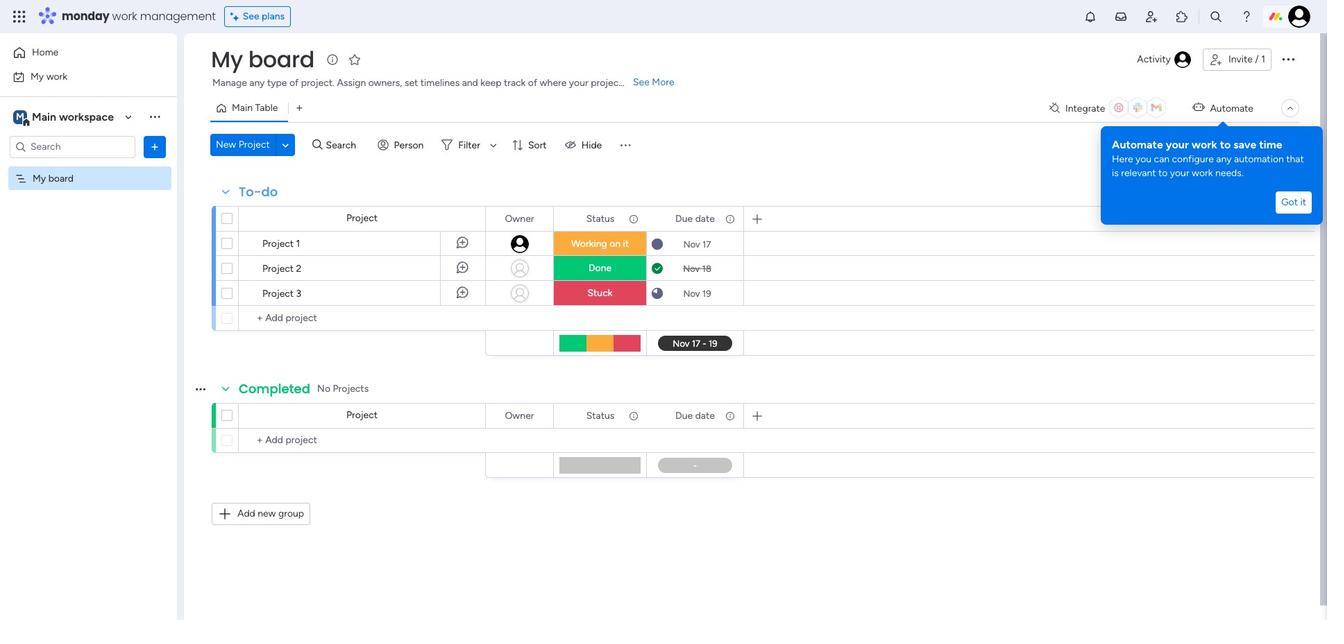 Task type: describe. For each thing, give the bounding box(es) containing it.
on
[[610, 238, 621, 250]]

+ Add project text field
[[246, 310, 479, 327]]

activity button
[[1132, 49, 1198, 71]]

select product image
[[12, 10, 26, 24]]

save
[[1234, 138, 1257, 151]]

here
[[1112, 153, 1134, 165]]

options image
[[1280, 51, 1297, 67]]

inbox image
[[1114, 10, 1128, 24]]

collapse board header image
[[1285, 103, 1296, 114]]

done
[[589, 262, 612, 274]]

main table
[[232, 102, 278, 114]]

do
[[261, 183, 278, 201]]

automate your work to save time here you can configure any automation that is relevant to your work needs.
[[1112, 138, 1305, 179]]

can
[[1154, 153, 1170, 165]]

configure
[[1172, 153, 1214, 165]]

project 1
[[262, 238, 300, 250]]

it inside button
[[1301, 196, 1307, 208]]

2 owner field from the top
[[502, 409, 538, 424]]

search everything image
[[1210, 10, 1223, 24]]

17
[[703, 239, 711, 250]]

1 vertical spatial your
[[1166, 138, 1189, 151]]

nov 18
[[683, 264, 712, 274]]

is
[[1112, 167, 1119, 179]]

my work button
[[8, 66, 149, 88]]

working on it
[[571, 238, 629, 250]]

invite
[[1229, 53, 1253, 65]]

2 column information image from the top
[[725, 411, 736, 422]]

home
[[32, 47, 58, 58]]

m
[[16, 111, 24, 123]]

due date field for second column information icon from the bottom of the page
[[672, 211, 719, 227]]

hide button
[[559, 134, 611, 156]]

manage any type of project. assign owners, set timelines and keep track of where your project stands.
[[212, 77, 656, 89]]

that
[[1287, 153, 1305, 165]]

board inside list box
[[48, 173, 74, 184]]

new project button
[[210, 134, 276, 156]]

needs.
[[1216, 167, 1244, 179]]

got it button
[[1276, 192, 1312, 214]]

person
[[394, 139, 424, 151]]

Search in workspace field
[[29, 139, 116, 155]]

where
[[540, 77, 567, 89]]

main workspace
[[32, 110, 114, 123]]

arrow down image
[[485, 137, 502, 153]]

/
[[1256, 53, 1259, 65]]

new
[[258, 508, 276, 520]]

see plans
[[243, 10, 285, 22]]

2 of from the left
[[528, 77, 538, 89]]

1 of from the left
[[289, 77, 299, 89]]

Completed field
[[235, 381, 314, 399]]

column information image for to-do
[[628, 214, 640, 225]]

activity
[[1138, 53, 1171, 65]]

1 vertical spatial 1
[[296, 238, 300, 250]]

workspace image
[[13, 109, 27, 125]]

see for see plans
[[243, 10, 259, 22]]

notifications image
[[1084, 10, 1098, 24]]

add view image
[[297, 103, 302, 114]]

2
[[296, 263, 302, 275]]

add to favorites image
[[348, 52, 362, 66]]

main for main table
[[232, 102, 253, 114]]

main for main workspace
[[32, 110, 56, 123]]

My board field
[[208, 44, 318, 75]]

+ Add project text field
[[246, 433, 479, 449]]

nov for 2
[[683, 264, 700, 274]]

workspace
[[59, 110, 114, 123]]

my work
[[31, 70, 67, 82]]

status field for to-do
[[583, 211, 618, 227]]

project 3
[[262, 288, 302, 300]]

completed
[[239, 381, 310, 398]]

home button
[[8, 42, 149, 64]]

workspace selection element
[[13, 109, 116, 127]]

1 date from the top
[[695, 213, 715, 225]]

column information image for completed
[[628, 411, 640, 422]]

project
[[591, 77, 623, 89]]

invite / 1
[[1229, 53, 1266, 65]]

jacob simon image
[[1289, 6, 1311, 28]]

owners,
[[368, 77, 402, 89]]

to-
[[239, 183, 261, 201]]

work up configure
[[1192, 138, 1218, 151]]

add new group
[[237, 508, 304, 520]]

apps image
[[1176, 10, 1189, 24]]

see more
[[633, 76, 675, 88]]

2 date from the top
[[695, 410, 715, 422]]

more
[[652, 76, 675, 88]]

stuck
[[588, 287, 613, 299]]

see plans button
[[224, 6, 291, 27]]

time
[[1260, 138, 1283, 151]]

project 2
[[262, 263, 302, 275]]

to-do
[[239, 183, 278, 201]]

add new group button
[[212, 503, 310, 526]]

1 horizontal spatial to
[[1220, 138, 1231, 151]]

3
[[296, 288, 302, 300]]

filter button
[[436, 134, 502, 156]]

status field for completed
[[583, 409, 618, 424]]

timelines
[[421, 77, 460, 89]]

nov 19
[[684, 288, 711, 299]]



Task type: locate. For each thing, give the bounding box(es) containing it.
set
[[405, 77, 418, 89]]

main
[[232, 102, 253, 114], [32, 110, 56, 123]]

work down home
[[46, 70, 67, 82]]

track
[[504, 77, 526, 89]]

1 right the /
[[1262, 53, 1266, 65]]

1 horizontal spatial see
[[633, 76, 650, 88]]

due date
[[676, 213, 715, 225], [676, 410, 715, 422]]

0 horizontal spatial see
[[243, 10, 259, 22]]

1 vertical spatial due date field
[[672, 409, 719, 424]]

project inside 'new project' button
[[239, 139, 270, 151]]

2 column information image from the top
[[628, 411, 640, 422]]

to
[[1220, 138, 1231, 151], [1159, 167, 1168, 179]]

1 vertical spatial it
[[623, 238, 629, 250]]

0 horizontal spatial automate
[[1112, 138, 1164, 151]]

2 nov from the top
[[683, 264, 700, 274]]

main table button
[[210, 97, 288, 119]]

0 vertical spatial 1
[[1262, 53, 1266, 65]]

help image
[[1240, 10, 1254, 24]]

2 vertical spatial nov
[[684, 288, 700, 299]]

v2 search image
[[312, 137, 323, 153]]

0 horizontal spatial it
[[623, 238, 629, 250]]

due for second column information icon from the bottom of the page
[[676, 213, 693, 225]]

1 column information image from the top
[[628, 214, 640, 225]]

invite / 1 button
[[1203, 49, 1272, 71]]

it right on
[[623, 238, 629, 250]]

see
[[243, 10, 259, 22], [633, 76, 650, 88]]

my inside button
[[31, 70, 44, 82]]

status for completed
[[587, 410, 615, 422]]

column information image
[[725, 214, 736, 225], [725, 411, 736, 422]]

automate for automate your work to save time here you can configure any automation that is relevant to your work needs.
[[1112, 138, 1164, 151]]

my
[[211, 44, 243, 75], [31, 70, 44, 82], [33, 173, 46, 184]]

invite members image
[[1145, 10, 1159, 24]]

my board up type
[[211, 44, 315, 75]]

1 vertical spatial owner field
[[502, 409, 538, 424]]

0 vertical spatial column information image
[[628, 214, 640, 225]]

see for see more
[[633, 76, 650, 88]]

integrate
[[1066, 102, 1106, 114]]

automate inside automate your work to save time here you can configure any automation that is relevant to your work needs.
[[1112, 138, 1164, 151]]

column information image
[[628, 214, 640, 225], [628, 411, 640, 422]]

0 vertical spatial board
[[248, 44, 315, 75]]

2 due date from the top
[[676, 410, 715, 422]]

main inside workspace selection element
[[32, 110, 56, 123]]

1 vertical spatial see
[[633, 76, 650, 88]]

1 inside button
[[1262, 53, 1266, 65]]

0 vertical spatial your
[[569, 77, 589, 89]]

work right monday
[[112, 8, 137, 24]]

1
[[1262, 53, 1266, 65], [296, 238, 300, 250]]

automation
[[1235, 153, 1284, 165]]

1 vertical spatial column information image
[[628, 411, 640, 422]]

1 owner from the top
[[505, 213, 534, 225]]

automate for automate
[[1211, 102, 1254, 114]]

status for to-do
[[587, 213, 615, 225]]

1 vertical spatial to
[[1159, 167, 1168, 179]]

see inside button
[[243, 10, 259, 22]]

1 horizontal spatial 1
[[1262, 53, 1266, 65]]

project.
[[301, 77, 335, 89]]

automate up you
[[1112, 138, 1164, 151]]

0 vertical spatial it
[[1301, 196, 1307, 208]]

3 nov from the top
[[684, 288, 700, 299]]

type
[[267, 77, 287, 89]]

2 vertical spatial your
[[1170, 167, 1190, 179]]

automate your work to save time heading
[[1112, 137, 1312, 153]]

0 vertical spatial see
[[243, 10, 259, 22]]

my board down search in workspace field
[[33, 173, 74, 184]]

main left table
[[232, 102, 253, 114]]

0 vertical spatial my board
[[211, 44, 315, 75]]

you
[[1136, 153, 1152, 165]]

due date field for second column information icon from the top of the page
[[672, 409, 719, 424]]

my down search in workspace field
[[33, 173, 46, 184]]

nov left 17
[[684, 239, 700, 250]]

my up manage
[[211, 44, 243, 75]]

new project
[[216, 139, 270, 151]]

my down home
[[31, 70, 44, 82]]

and
[[462, 77, 478, 89]]

add
[[237, 508, 255, 520]]

1 due date field from the top
[[672, 211, 719, 227]]

1 column information image from the top
[[725, 214, 736, 225]]

nov left 19
[[684, 288, 700, 299]]

0 horizontal spatial of
[[289, 77, 299, 89]]

person button
[[372, 134, 432, 156]]

0 horizontal spatial main
[[32, 110, 56, 123]]

menu image
[[619, 138, 633, 152]]

1 vertical spatial status
[[587, 410, 615, 422]]

1 vertical spatial date
[[695, 410, 715, 422]]

it
[[1301, 196, 1307, 208], [623, 238, 629, 250]]

work inside button
[[46, 70, 67, 82]]

got it
[[1282, 196, 1307, 208]]

0 vertical spatial status
[[587, 213, 615, 225]]

19
[[703, 288, 711, 299]]

1 owner field from the top
[[502, 211, 538, 227]]

plans
[[262, 10, 285, 22]]

due
[[676, 213, 693, 225], [676, 410, 693, 422]]

any
[[249, 77, 265, 89], [1217, 153, 1232, 165]]

nov for 1
[[684, 239, 700, 250]]

got
[[1282, 196, 1298, 208]]

my board list box
[[0, 164, 177, 378]]

1 vertical spatial automate
[[1112, 138, 1164, 151]]

stands.
[[625, 77, 656, 89]]

main inside "button"
[[232, 102, 253, 114]]

0 horizontal spatial my board
[[33, 173, 74, 184]]

1 horizontal spatial any
[[1217, 153, 1232, 165]]

2 status field from the top
[[583, 409, 618, 424]]

relevant
[[1122, 167, 1156, 179]]

1 horizontal spatial automate
[[1211, 102, 1254, 114]]

status
[[587, 213, 615, 225], [587, 410, 615, 422]]

due date for second column information icon from the bottom of the page
[[676, 213, 715, 225]]

1 vertical spatial due date
[[676, 410, 715, 422]]

1 vertical spatial column information image
[[725, 411, 736, 422]]

0 vertical spatial owner
[[505, 213, 534, 225]]

1 up 2
[[296, 238, 300, 250]]

of
[[289, 77, 299, 89], [528, 77, 538, 89]]

nov
[[684, 239, 700, 250], [683, 264, 700, 274], [684, 288, 700, 299]]

0 vertical spatial nov
[[684, 239, 700, 250]]

0 horizontal spatial board
[[48, 173, 74, 184]]

group
[[278, 508, 304, 520]]

1 horizontal spatial of
[[528, 77, 538, 89]]

sort button
[[506, 134, 555, 156]]

1 vertical spatial my board
[[33, 173, 74, 184]]

1 vertical spatial board
[[48, 173, 74, 184]]

nov left 18
[[683, 264, 700, 274]]

1 vertical spatial owner
[[505, 410, 534, 422]]

2 status from the top
[[587, 410, 615, 422]]

see left "more"
[[633, 76, 650, 88]]

18
[[702, 264, 712, 274]]

Search field
[[323, 135, 364, 155]]

your right "where"
[[569, 77, 589, 89]]

filter
[[459, 139, 480, 151]]

main right the workspace image on the top of page
[[32, 110, 56, 123]]

v2 done deadline image
[[652, 262, 663, 275]]

0 horizontal spatial to
[[1159, 167, 1168, 179]]

show board description image
[[324, 53, 341, 67]]

board up type
[[248, 44, 315, 75]]

board down search in workspace field
[[48, 173, 74, 184]]

keep
[[481, 77, 502, 89]]

see more link
[[632, 76, 676, 90]]

monday
[[62, 8, 109, 24]]

owner
[[505, 213, 534, 225], [505, 410, 534, 422]]

any left type
[[249, 77, 265, 89]]

to left save
[[1220, 138, 1231, 151]]

Due date field
[[672, 211, 719, 227], [672, 409, 719, 424]]

1 vertical spatial due
[[676, 410, 693, 422]]

any up needs.
[[1217, 153, 1232, 165]]

1 vertical spatial status field
[[583, 409, 618, 424]]

project
[[239, 139, 270, 151], [346, 212, 378, 224], [262, 238, 294, 250], [262, 263, 294, 275], [262, 288, 294, 300], [346, 410, 378, 421]]

work down configure
[[1192, 167, 1213, 179]]

manage
[[212, 77, 247, 89]]

of right type
[[289, 77, 299, 89]]

any inside automate your work to save time here you can configure any automation that is relevant to your work needs.
[[1217, 153, 1232, 165]]

date
[[695, 213, 715, 225], [695, 410, 715, 422]]

workspace options image
[[148, 110, 162, 124]]

1 due from the top
[[676, 213, 693, 225]]

1 status from the top
[[587, 213, 615, 225]]

1 horizontal spatial main
[[232, 102, 253, 114]]

0 vertical spatial due date field
[[672, 211, 719, 227]]

1 horizontal spatial my board
[[211, 44, 315, 75]]

due date for second column information icon from the top of the page
[[676, 410, 715, 422]]

To-do field
[[235, 183, 281, 201]]

Status field
[[583, 211, 618, 227], [583, 409, 618, 424]]

1 nov from the top
[[684, 239, 700, 250]]

autopilot image
[[1193, 99, 1205, 116]]

0 vertical spatial to
[[1220, 138, 1231, 151]]

1 vertical spatial nov
[[683, 264, 700, 274]]

your
[[569, 77, 589, 89], [1166, 138, 1189, 151], [1170, 167, 1190, 179]]

options image
[[148, 140, 162, 154]]

to down can
[[1159, 167, 1168, 179]]

new
[[216, 139, 236, 151]]

1 vertical spatial any
[[1217, 153, 1232, 165]]

0 horizontal spatial 1
[[296, 238, 300, 250]]

1 horizontal spatial it
[[1301, 196, 1307, 208]]

1 status field from the top
[[583, 211, 618, 227]]

1 horizontal spatial board
[[248, 44, 315, 75]]

due for second column information icon from the top of the page
[[676, 410, 693, 422]]

0 vertical spatial any
[[249, 77, 265, 89]]

sort
[[528, 139, 547, 151]]

2 due date field from the top
[[672, 409, 719, 424]]

it right got
[[1301, 196, 1307, 208]]

your up can
[[1166, 138, 1189, 151]]

automate
[[1211, 102, 1254, 114], [1112, 138, 1164, 151]]

assign
[[337, 77, 366, 89]]

dapulse integrations image
[[1050, 103, 1060, 114]]

option
[[0, 166, 177, 169]]

my inside list box
[[33, 173, 46, 184]]

monday work management
[[62, 8, 216, 24]]

hide
[[582, 139, 602, 151]]

2 due from the top
[[676, 410, 693, 422]]

nov 17
[[684, 239, 711, 250]]

0 vertical spatial automate
[[1211, 102, 1254, 114]]

working
[[571, 238, 607, 250]]

0 vertical spatial owner field
[[502, 211, 538, 227]]

0 horizontal spatial any
[[249, 77, 265, 89]]

0 vertical spatial due
[[676, 213, 693, 225]]

Owner field
[[502, 211, 538, 227], [502, 409, 538, 424]]

2 owner from the top
[[505, 410, 534, 422]]

my board inside list box
[[33, 173, 74, 184]]

your down configure
[[1170, 167, 1190, 179]]

of right track
[[528, 77, 538, 89]]

automate right autopilot 'icon'
[[1211, 102, 1254, 114]]

management
[[140, 8, 216, 24]]

1 due date from the top
[[676, 213, 715, 225]]

see left plans
[[243, 10, 259, 22]]

0 vertical spatial date
[[695, 213, 715, 225]]

0 vertical spatial column information image
[[725, 214, 736, 225]]

0 vertical spatial status field
[[583, 211, 618, 227]]

angle down image
[[282, 140, 289, 150]]

0 vertical spatial due date
[[676, 213, 715, 225]]

table
[[255, 102, 278, 114]]



Task type: vqa. For each thing, say whether or not it's contained in the screenshot.
Workspace icon
yes



